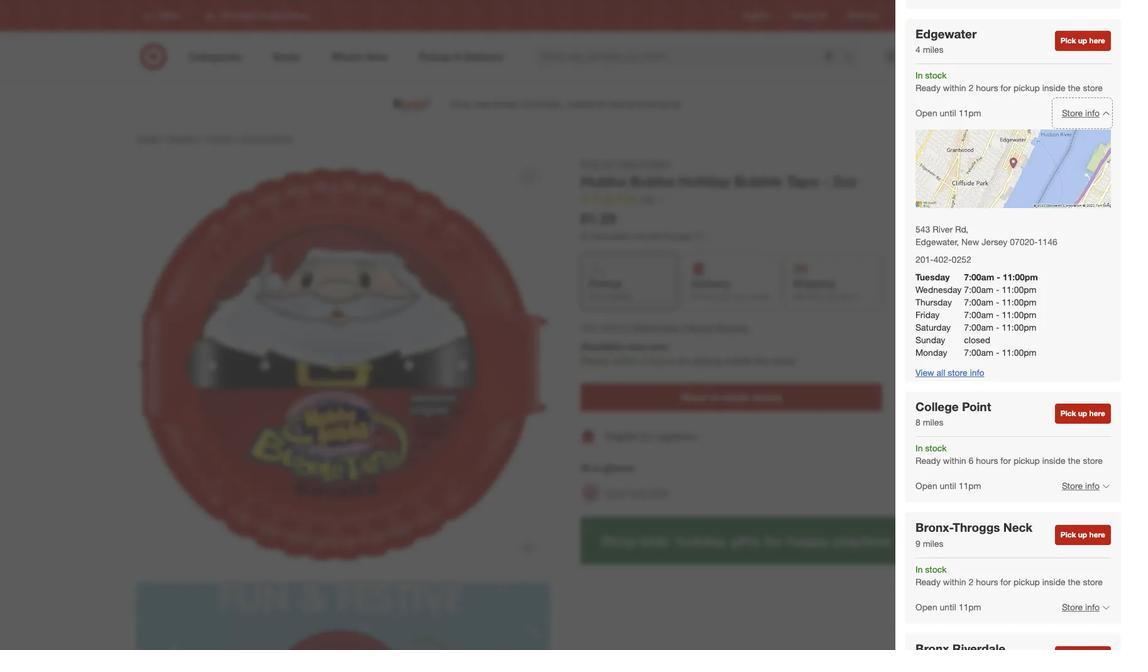 Task type: describe. For each thing, give the bounding box(es) containing it.
1 vertical spatial not
[[581, 321, 597, 334]]

543 river rd, edgewater, new jersey 07020-1146
[[916, 224, 1058, 247]]

wednesday
[[916, 284, 962, 295]]

target circle link
[[898, 10, 940, 21]]

bubble
[[734, 172, 783, 190]]

must
[[606, 487, 626, 498]]

edgewater,
[[916, 236, 960, 247]]

ready for edgewater
[[916, 83, 941, 93]]

store for bronx-throggs neck
[[1063, 602, 1084, 613]]

up for edgewater
[[1079, 36, 1088, 46]]

within for edgewater
[[944, 83, 967, 93]]

bronx-
[[916, 520, 954, 535]]

- for tuesday
[[998, 271, 1001, 282]]

delivery as soon as 11am today
[[692, 278, 771, 301]]

2 for edgewater
[[969, 83, 974, 93]]

registry link
[[744, 10, 772, 21]]

store info button for bronx-throggs neck
[[1055, 594, 1112, 621]]

store for bronx-
[[1084, 577, 1104, 587]]

mints
[[271, 133, 292, 143]]

all for shop all hubba bubba hubba bubba holiday bubble tape - 2oz
[[604, 158, 613, 169]]

0 vertical spatial at
[[581, 231, 589, 241]]

in-
[[711, 391, 723, 404]]

for for edgewater
[[1001, 83, 1012, 93]]

search
[[838, 51, 869, 64]]

up for bronx-throggs neck
[[1079, 530, 1088, 540]]

stock inside button
[[723, 391, 750, 404]]

1 / from the left
[[162, 133, 165, 143]]

pickup inside available near you ready within 2 hours for pickup inside the store
[[693, 355, 723, 367]]

11:00pm for tuesday
[[1004, 271, 1039, 282]]

6
[[969, 456, 974, 466]]

add item
[[960, 431, 990, 441]]

gum
[[241, 133, 260, 143]]

add
[[960, 431, 974, 441]]

201-
[[916, 254, 934, 265]]

eligible
[[606, 430, 639, 443]]

pick up here button for bronx-throggs neck
[[1056, 525, 1112, 545]]

registries
[[656, 430, 698, 443]]

open until 11pm for throggs
[[916, 602, 982, 613]]

thursday
[[916, 297, 953, 307]]

friday
[[916, 309, 940, 320]]

stores
[[977, 11, 999, 20]]

the inside available near you ready within 2 hours for pickup inside the store
[[755, 355, 770, 367]]

open for 4
[[916, 108, 938, 118]]

pickup for edgewater
[[1014, 83, 1041, 93]]

in for edgewater
[[916, 70, 923, 81]]

wednesday 7:00am - 11:00pm
[[916, 284, 1037, 295]]

weekly ad
[[792, 11, 828, 20]]

pick up here for college point
[[1061, 409, 1106, 418]]

all for view all store info
[[937, 367, 946, 378]]

eligible for registries
[[606, 430, 698, 443]]

7:00am for saturday
[[965, 322, 994, 332]]

redcard
[[848, 11, 878, 20]]

must have gifts
[[606, 487, 669, 498]]

view all store info link
[[916, 367, 985, 378]]

at manhattan herald square
[[581, 231, 692, 241]]

pick up here for edgewater
[[1061, 36, 1106, 46]]

store info button for college point
[[1055, 472, 1112, 500]]

- for friday
[[997, 309, 1000, 320]]

college point 8 miles
[[916, 399, 992, 428]]

in for college
[[916, 443, 923, 454]]

- for saturday
[[997, 322, 1000, 332]]

view
[[916, 367, 935, 378]]

tape
[[787, 172, 819, 190]]

0 vertical spatial advertisement region
[[126, 89, 1006, 119]]

soon
[[702, 292, 719, 301]]

closed
[[965, 334, 991, 345]]

a
[[594, 462, 600, 474]]

gifts
[[651, 487, 669, 498]]

target for target circle
[[898, 11, 919, 20]]

pick up here button for college point
[[1056, 404, 1112, 424]]

stock for bronx-
[[926, 564, 947, 575]]

shipping get it by thu, dec 7
[[794, 278, 861, 301]]

1146
[[1039, 236, 1058, 247]]

find stores
[[960, 11, 999, 20]]

7:00am - 11:00pm for friday
[[965, 309, 1037, 320]]

inside for college point
[[1043, 456, 1066, 466]]

target for target / grocery / candy / gum & mints
[[136, 133, 160, 143]]

7:00am for thursday
[[965, 297, 994, 307]]

store for edgewater
[[1063, 108, 1084, 118]]

store inside available near you ready within 2 hours for pickup inside the store
[[773, 355, 795, 367]]

ready for bronx-
[[916, 577, 941, 587]]

4
[[916, 44, 921, 55]]

in stock ready within 2 hours for pickup inside the store for bronx-throggs neck
[[916, 564, 1104, 587]]

for inside available near you ready within 2 hours for pickup inside the store
[[678, 355, 690, 367]]

find stores link
[[960, 10, 999, 21]]

get
[[794, 292, 806, 301]]

hours for edgewater
[[977, 83, 999, 93]]

delivery
[[692, 278, 730, 290]]

ready for college
[[916, 456, 941, 466]]

have
[[628, 487, 648, 498]]

pickup not available
[[589, 278, 633, 301]]

the for edgewater
[[1069, 83, 1081, 93]]

grocery
[[168, 133, 200, 143]]

shop all hubba bubba hubba bubba holiday bubble tape - 2oz
[[581, 158, 857, 190]]

stock for college
[[926, 443, 947, 454]]

edgewater
[[916, 26, 977, 41]]

ad
[[818, 11, 828, 20]]

available near you ready within 2 hours for pickup inside the store
[[581, 340, 795, 367]]

100
[[640, 194, 655, 204]]

11:00pm for thursday
[[1003, 297, 1037, 307]]

&
[[263, 133, 268, 143]]

in stock ready within 6 hours for pickup inside the store
[[916, 443, 1104, 466]]

pick for bronx-throggs neck
[[1061, 530, 1077, 540]]

pick for edgewater
[[1061, 36, 1077, 46]]

1 horizontal spatial at
[[622, 321, 630, 334]]

image gallery element
[[136, 157, 551, 650]]

11:00pm for saturday
[[1003, 322, 1037, 332]]

7:00am - 11:00pm for tuesday
[[965, 271, 1039, 282]]

not inside the pickup not available
[[589, 292, 601, 301]]

item
[[976, 431, 990, 441]]

pickup for college point
[[1014, 456, 1041, 466]]

- for monday
[[997, 347, 1000, 358]]

sunday
[[916, 334, 946, 345]]

find
[[960, 11, 975, 20]]

11pm for bronx-
[[959, 602, 982, 613]]

0 vertical spatial bubba
[[644, 158, 670, 169]]

pickup
[[589, 278, 622, 290]]

throggs
[[954, 520, 1001, 535]]

inside for edgewater
[[1043, 83, 1066, 93]]

the for bronx-throggs neck
[[1069, 577, 1081, 587]]

miles inside edgewater 4 miles
[[924, 44, 944, 55]]

0 horizontal spatial herald
[[636, 231, 662, 241]]

543
[[916, 224, 931, 234]]

inside for bronx-throggs neck
[[1043, 577, 1066, 587]]

point
[[963, 399, 992, 414]]

must have gifts button
[[581, 479, 669, 507]]

7:00am for monday
[[965, 347, 994, 358]]

target link
[[136, 133, 160, 143]]

candy link
[[208, 133, 233, 143]]

rd,
[[956, 224, 969, 234]]

2 7:00am from the top
[[965, 284, 994, 295]]

candy
[[208, 133, 233, 143]]

saturday
[[916, 322, 951, 332]]

here for edgewater
[[1090, 36, 1106, 46]]

1 vertical spatial bubba
[[630, 172, 675, 190]]

until for 4
[[941, 108, 957, 118]]

shop
[[581, 158, 602, 169]]

11am
[[731, 292, 750, 301]]

sold
[[600, 321, 619, 334]]

info for edgewater
[[1086, 108, 1101, 118]]

as
[[692, 292, 700, 301]]

1 vertical spatial square
[[717, 321, 749, 334]]

pick up here button for edgewater
[[1056, 31, 1112, 51]]

7:00am - 11:00pm for saturday
[[965, 322, 1037, 332]]



Task type: vqa. For each thing, say whether or not it's contained in the screenshot.
Monday 7:00am - 11:00pm
yes



Task type: locate. For each thing, give the bounding box(es) containing it.
2 vertical spatial store
[[1063, 602, 1084, 613]]

2 inside available near you ready within 2 hours for pickup inside the store
[[642, 355, 647, 367]]

as
[[721, 292, 729, 301]]

4 7:00am from the top
[[965, 309, 994, 320]]

1 vertical spatial all
[[937, 367, 946, 378]]

hubba right "shop"
[[615, 158, 642, 169]]

in
[[916, 70, 923, 81], [916, 443, 923, 454], [916, 564, 923, 575]]

miles right "4"
[[924, 44, 944, 55]]

hours for bronx-
[[977, 577, 999, 587]]

1 vertical spatial herald
[[684, 321, 714, 334]]

2 / from the left
[[202, 133, 205, 143]]

9
[[916, 538, 921, 549]]

weekly
[[792, 11, 816, 20]]

2 down edgewater 4 miles
[[969, 83, 974, 93]]

1 here from the top
[[1090, 36, 1106, 46]]

pickup inside in stock ready within 6 hours for pickup inside the store
[[1014, 456, 1041, 466]]

2 open from the top
[[916, 481, 938, 491]]

0 vertical spatial open
[[916, 108, 938, 118]]

1 7:00am - 11:00pm from the top
[[965, 271, 1039, 282]]

until for point
[[941, 481, 957, 491]]

1 up from the top
[[1079, 36, 1088, 46]]

2 vertical spatial store info
[[1063, 602, 1101, 613]]

for for college point
[[1001, 456, 1012, 466]]

0 vertical spatial all
[[604, 158, 613, 169]]

2 vertical spatial pick up here button
[[1056, 525, 1112, 545]]

0 vertical spatial until
[[941, 108, 957, 118]]

3 7:00am - 11:00pm from the top
[[965, 309, 1037, 320]]

1 horizontal spatial all
[[937, 367, 946, 378]]

college
[[916, 399, 959, 414]]

manhattan
[[591, 231, 633, 241], [633, 321, 681, 334]]

here
[[1090, 36, 1106, 46], [1090, 409, 1106, 418], [1090, 530, 1106, 540]]

3 / from the left
[[236, 133, 239, 143]]

1 until from the top
[[941, 108, 957, 118]]

hours inside in stock ready within 6 hours for pickup inside the store
[[977, 456, 999, 466]]

7:00am for tuesday
[[965, 271, 995, 282]]

What can we help you find? suggestions appear below search field
[[534, 43, 847, 70]]

3 in from the top
[[916, 564, 923, 575]]

within down sponsored
[[944, 577, 967, 587]]

0 horizontal spatial all
[[604, 158, 613, 169]]

hubba bubba holiday bubble tape - 2oz, 1 of 9 image
[[136, 157, 551, 572]]

hours for college
[[977, 456, 999, 466]]

dialog containing edgewater
[[896, 0, 1132, 650]]

1 vertical spatial pick
[[1061, 409, 1077, 418]]

1 store info button from the top
[[1055, 99, 1112, 127]]

stock down edgewater 4 miles
[[926, 70, 947, 81]]

2 until from the top
[[941, 481, 957, 491]]

2 store info button from the top
[[1055, 472, 1112, 500]]

2 pick up here button from the top
[[1056, 404, 1112, 424]]

store info for edgewater
[[1063, 108, 1101, 118]]

$1.29
[[581, 209, 616, 227]]

available
[[603, 292, 633, 301]]

herald
[[636, 231, 662, 241], [684, 321, 714, 334]]

/ right target link
[[162, 133, 165, 143]]

within inside in stock ready within 6 hours for pickup inside the store
[[944, 456, 967, 466]]

1 horizontal spatial target
[[898, 11, 919, 20]]

3 up from the top
[[1079, 530, 1088, 540]]

registry
[[744, 11, 772, 20]]

open for point
[[916, 481, 938, 491]]

jersey
[[982, 236, 1008, 247]]

1 vertical spatial up
[[1079, 409, 1088, 418]]

manhattan up "you"
[[633, 321, 681, 334]]

hours
[[977, 83, 999, 93], [650, 355, 676, 367], [977, 456, 999, 466], [977, 577, 999, 587]]

not sold at manhattan herald square
[[581, 321, 749, 334]]

within down 'near'
[[613, 355, 639, 367]]

1 11pm from the top
[[959, 108, 982, 118]]

search button
[[838, 43, 869, 73]]

ready down "available"
[[581, 355, 610, 367]]

today
[[752, 292, 771, 301]]

543 river rd, edgewater, new jersey 07020-1146 map image
[[916, 130, 1112, 208]]

at a glance
[[581, 462, 635, 474]]

hubba
[[615, 158, 642, 169], [581, 172, 626, 190]]

pick up here for bronx-throggs neck
[[1061, 530, 1106, 540]]

1 vertical spatial until
[[941, 481, 957, 491]]

0 vertical spatial pick up here button
[[1056, 31, 1112, 51]]

0 vertical spatial in stock ready within 2 hours for pickup inside the store
[[916, 70, 1104, 93]]

square down as
[[717, 321, 749, 334]]

3 open until 11pm from the top
[[916, 602, 982, 613]]

in for bronx-
[[916, 564, 923, 575]]

herald down 100
[[636, 231, 662, 241]]

new
[[962, 236, 980, 247]]

ready down 9
[[916, 577, 941, 587]]

1 vertical spatial manhattan
[[633, 321, 681, 334]]

open until 11pm for 4
[[916, 108, 982, 118]]

2 in from the top
[[916, 443, 923, 454]]

until
[[941, 108, 957, 118], [941, 481, 957, 491], [941, 602, 957, 613]]

for inside in stock ready within 6 hours for pickup inside the store
[[1001, 456, 1012, 466]]

target left grocery link
[[136, 133, 160, 143]]

2 in stock ready within 2 hours for pickup inside the store from the top
[[916, 564, 1104, 587]]

target
[[898, 11, 919, 20], [136, 133, 160, 143]]

2 pick up here from the top
[[1061, 409, 1106, 418]]

2 vertical spatial 11pm
[[959, 602, 982, 613]]

0 horizontal spatial /
[[162, 133, 165, 143]]

11pm for edgewater
[[959, 108, 982, 118]]

07020-
[[1011, 236, 1039, 247]]

in down 9
[[916, 564, 923, 575]]

weekly ad link
[[792, 10, 828, 21]]

-
[[823, 172, 829, 190], [998, 271, 1001, 282], [997, 284, 1000, 295], [997, 297, 1000, 307], [997, 309, 1000, 320], [997, 322, 1000, 332], [997, 347, 1000, 358]]

0 vertical spatial 2
[[969, 83, 974, 93]]

in stock ready within 2 hours for pickup inside the store for edgewater
[[916, 70, 1104, 93]]

2
[[969, 83, 974, 93], [642, 355, 647, 367], [969, 577, 974, 587]]

pickup for bronx-throggs neck
[[1014, 577, 1041, 587]]

info for bronx-throggs neck
[[1086, 602, 1101, 613]]

2 store from the top
[[1063, 481, 1084, 491]]

pick up here button
[[1056, 31, 1112, 51], [1056, 404, 1112, 424], [1056, 525, 1112, 545]]

stock down college point 8 miles
[[926, 443, 947, 454]]

3 pick up here button from the top
[[1056, 525, 1112, 545]]

inside
[[1043, 83, 1066, 93], [726, 355, 753, 367], [1043, 456, 1066, 466], [1043, 577, 1066, 587]]

all right "shop"
[[604, 158, 613, 169]]

0 vertical spatial store
[[1063, 108, 1084, 118]]

advertisement region
[[126, 89, 1006, 119], [581, 517, 996, 565]]

within down edgewater 4 miles
[[944, 83, 967, 93]]

here for college point
[[1090, 409, 1106, 418]]

3 here from the top
[[1090, 530, 1106, 540]]

manhattan down $1.29
[[591, 231, 633, 241]]

store info button
[[1055, 99, 1112, 127], [1055, 472, 1112, 500], [1055, 594, 1112, 621]]

bubba
[[644, 158, 670, 169], [630, 172, 675, 190]]

not
[[589, 292, 601, 301], [581, 321, 597, 334]]

2 vertical spatial until
[[941, 602, 957, 613]]

for for bronx-throggs neck
[[1001, 577, 1012, 587]]

all inside shop all hubba bubba hubba bubba holiday bubble tape - 2oz
[[604, 158, 613, 169]]

0 vertical spatial in
[[916, 70, 923, 81]]

7:00am for friday
[[965, 309, 994, 320]]

0 vertical spatial manhattan
[[591, 231, 633, 241]]

1 vertical spatial here
[[1090, 409, 1106, 418]]

glance
[[603, 462, 635, 474]]

7:00am
[[965, 271, 995, 282], [965, 284, 994, 295], [965, 297, 994, 307], [965, 309, 994, 320], [965, 322, 994, 332], [965, 347, 994, 358]]

store info button for edgewater
[[1055, 99, 1112, 127]]

you
[[651, 340, 668, 353]]

square up "delivery"
[[664, 231, 692, 241]]

5 7:00am - 11:00pm from the top
[[965, 347, 1037, 358]]

1 pick from the top
[[1061, 36, 1077, 46]]

dec
[[841, 292, 855, 301]]

hours down edgewater 4 miles
[[977, 83, 999, 93]]

hours down sponsored
[[977, 577, 999, 587]]

the for college point
[[1069, 456, 1081, 466]]

inside inside available near you ready within 2 hours for pickup inside the store
[[726, 355, 753, 367]]

1 vertical spatial open until 11pm
[[916, 481, 982, 491]]

store
[[1063, 108, 1084, 118], [1063, 481, 1084, 491], [1063, 602, 1084, 613]]

hours right 6
[[977, 456, 999, 466]]

1 horizontal spatial square
[[717, 321, 749, 334]]

gum & mints link
[[241, 133, 292, 143]]

miles right 9
[[924, 538, 944, 549]]

3 11pm from the top
[[959, 602, 982, 613]]

0 vertical spatial miles
[[924, 44, 944, 55]]

100 link
[[581, 193, 667, 207]]

2 store info from the top
[[1063, 481, 1101, 491]]

ready
[[916, 83, 941, 93], [581, 355, 610, 367], [916, 456, 941, 466], [916, 577, 941, 587]]

1 vertical spatial pick up here button
[[1056, 404, 1112, 424]]

3 store info button from the top
[[1055, 594, 1112, 621]]

hubba down "shop"
[[581, 172, 626, 190]]

1 pick up here from the top
[[1061, 36, 1106, 46]]

402-
[[934, 254, 952, 265]]

2 vertical spatial miles
[[924, 538, 944, 549]]

2 miles from the top
[[924, 417, 944, 428]]

at down $1.29
[[581, 231, 589, 241]]

0252
[[952, 254, 972, 265]]

add item button
[[943, 426, 996, 447]]

7:00am - 11:00pm
[[965, 271, 1039, 282], [965, 297, 1037, 307], [965, 309, 1037, 320], [965, 322, 1037, 332], [965, 347, 1037, 358]]

2 7:00am - 11:00pm from the top
[[965, 297, 1037, 307]]

stock inside in stock ready within 6 hours for pickup inside the store
[[926, 443, 947, 454]]

bronx-throggs neck 9 miles
[[916, 520, 1033, 549]]

in down '8'
[[916, 443, 923, 454]]

ready down "4"
[[916, 83, 941, 93]]

miles inside college point 8 miles
[[924, 417, 944, 428]]

store
[[1084, 83, 1104, 93], [773, 355, 795, 367], [948, 367, 968, 378], [1084, 456, 1104, 466], [1084, 577, 1104, 587]]

hours inside available near you ready within 2 hours for pickup inside the store
[[650, 355, 676, 367]]

target / grocery / candy / gum & mints
[[136, 133, 292, 143]]

0 horizontal spatial target
[[136, 133, 160, 143]]

ready down '8'
[[916, 456, 941, 466]]

2 vertical spatial here
[[1090, 530, 1106, 540]]

sponsored
[[959, 566, 996, 575]]

tuesday
[[916, 271, 950, 282]]

2 down sponsored
[[969, 577, 974, 587]]

0 vertical spatial open until 11pm
[[916, 108, 982, 118]]

1 vertical spatial in
[[916, 443, 923, 454]]

5 7:00am from the top
[[965, 322, 994, 332]]

near
[[627, 340, 648, 353]]

by
[[814, 292, 822, 301]]

store for edgewater
[[1084, 83, 1104, 93]]

0 vertical spatial herald
[[636, 231, 662, 241]]

201-402-0252
[[916, 254, 972, 265]]

1 pick up here button from the top
[[1056, 31, 1112, 51]]

inside inside in stock ready within 6 hours for pickup inside the store
[[1043, 456, 1066, 466]]

2 vertical spatial 2
[[969, 577, 974, 587]]

miles right '8'
[[924, 417, 944, 428]]

ready inside in stock ready within 6 hours for pickup inside the store
[[916, 456, 941, 466]]

available
[[581, 340, 624, 353]]

within for college
[[944, 456, 967, 466]]

open for throggs
[[916, 602, 938, 613]]

- for thursday
[[997, 297, 1000, 307]]

pick for college point
[[1061, 409, 1077, 418]]

0 vertical spatial target
[[898, 11, 919, 20]]

square
[[664, 231, 692, 241], [717, 321, 749, 334]]

1 miles from the top
[[924, 44, 944, 55]]

2 vertical spatial up
[[1079, 530, 1088, 540]]

11:00pm for friday
[[1003, 309, 1037, 320]]

1 vertical spatial advertisement region
[[581, 517, 996, 565]]

store info
[[1063, 108, 1101, 118], [1063, 481, 1101, 491], [1063, 602, 1101, 613]]

1 vertical spatial 11pm
[[959, 481, 982, 491]]

0 vertical spatial 11pm
[[959, 108, 982, 118]]

2 down 'near'
[[642, 355, 647, 367]]

1 vertical spatial open
[[916, 481, 938, 491]]

here for bronx-throggs neck
[[1090, 530, 1106, 540]]

store info for bronx-throggs neck
[[1063, 602, 1101, 613]]

shipping
[[794, 278, 836, 290]]

0 vertical spatial store info
[[1063, 108, 1101, 118]]

3 pick from the top
[[1061, 530, 1077, 540]]

1 store from the top
[[1063, 108, 1084, 118]]

2 vertical spatial open until 11pm
[[916, 602, 982, 613]]

2 for bronx-throggs neck
[[969, 577, 974, 587]]

2 vertical spatial open
[[916, 602, 938, 613]]

within left 6
[[944, 456, 967, 466]]

1 horizontal spatial herald
[[684, 321, 714, 334]]

1 vertical spatial store
[[1063, 481, 1084, 491]]

1 vertical spatial in stock ready within 2 hours for pickup inside the store
[[916, 564, 1104, 587]]

0 vertical spatial pick
[[1061, 36, 1077, 46]]

at
[[581, 231, 589, 241], [622, 321, 630, 334]]

dialog
[[896, 0, 1132, 650]]

2 vertical spatial in
[[916, 564, 923, 575]]

in down "4"
[[916, 70, 923, 81]]

target inside target circle link
[[898, 11, 919, 20]]

show in-stock stores button
[[581, 384, 883, 411]]

3 open from the top
[[916, 602, 938, 613]]

show
[[681, 391, 708, 404]]

2 pick from the top
[[1061, 409, 1077, 418]]

neck
[[1004, 520, 1033, 535]]

it
[[808, 292, 812, 301]]

2 open until 11pm from the top
[[916, 481, 982, 491]]

open
[[916, 108, 938, 118], [916, 481, 938, 491], [916, 602, 938, 613]]

all inside dialog
[[937, 367, 946, 378]]

3 store info from the top
[[1063, 602, 1101, 613]]

stock left sponsored
[[926, 564, 947, 575]]

3 miles from the top
[[924, 538, 944, 549]]

1 vertical spatial miles
[[924, 417, 944, 428]]

2 vertical spatial store info button
[[1055, 594, 1112, 621]]

1 open until 11pm from the top
[[916, 108, 982, 118]]

target circle
[[898, 11, 940, 20]]

0 vertical spatial store info button
[[1055, 99, 1112, 127]]

in inside in stock ready within 6 hours for pickup inside the store
[[916, 443, 923, 454]]

- inside shop all hubba bubba hubba bubba holiday bubble tape - 2oz
[[823, 172, 829, 190]]

1 vertical spatial pick up here
[[1061, 409, 1106, 418]]

within for bronx-
[[944, 577, 967, 587]]

river
[[933, 224, 953, 234]]

7:00am - 11:00pm for monday
[[965, 347, 1037, 358]]

pickup
[[1014, 83, 1041, 93], [693, 355, 723, 367], [1014, 456, 1041, 466], [1014, 577, 1041, 587]]

3 until from the top
[[941, 602, 957, 613]]

1 vertical spatial store info
[[1063, 481, 1101, 491]]

/ left 'gum'
[[236, 133, 239, 143]]

1 vertical spatial target
[[136, 133, 160, 143]]

0 vertical spatial pick up here
[[1061, 36, 1106, 46]]

store for college point
[[1063, 481, 1084, 491]]

show in-stock stores
[[681, 391, 783, 404]]

hours down "you"
[[650, 355, 676, 367]]

1 vertical spatial store info button
[[1055, 472, 1112, 500]]

manhattan herald square button
[[633, 320, 749, 335]]

0 vertical spatial here
[[1090, 36, 1106, 46]]

0 horizontal spatial at
[[581, 231, 589, 241]]

6 7:00am from the top
[[965, 347, 994, 358]]

pick
[[1061, 36, 1077, 46], [1061, 409, 1077, 418], [1061, 530, 1077, 540]]

1 7:00am from the top
[[965, 271, 995, 282]]

7:00am - 11:00pm for thursday
[[965, 297, 1037, 307]]

info for college point
[[1086, 481, 1101, 491]]

redcard link
[[848, 10, 878, 21]]

at right sold
[[622, 321, 630, 334]]

stock left stores
[[723, 391, 750, 404]]

stores
[[753, 391, 783, 404]]

1 vertical spatial hubba
[[581, 172, 626, 190]]

1 vertical spatial at
[[622, 321, 630, 334]]

8
[[916, 417, 921, 428]]

stock for edgewater
[[926, 70, 947, 81]]

11pm for college
[[959, 481, 982, 491]]

ready inside available near you ready within 2 hours for pickup inside the store
[[581, 355, 610, 367]]

not down pickup
[[589, 292, 601, 301]]

1 open from the top
[[916, 108, 938, 118]]

1 in stock ready within 2 hours for pickup inside the store from the top
[[916, 70, 1104, 93]]

store inside in stock ready within 6 hours for pickup inside the store
[[1084, 456, 1104, 466]]

3 store from the top
[[1063, 602, 1084, 613]]

3 pick up here from the top
[[1061, 530, 1106, 540]]

info
[[1086, 108, 1101, 118], [971, 367, 985, 378], [1086, 481, 1101, 491], [1086, 602, 1101, 613]]

3 7:00am from the top
[[965, 297, 994, 307]]

herald up available near you ready within 2 hours for pickup inside the store
[[684, 321, 714, 334]]

4 7:00am - 11:00pm from the top
[[965, 322, 1037, 332]]

7
[[857, 292, 861, 301]]

up for college point
[[1079, 409, 1088, 418]]

the
[[1069, 83, 1081, 93], [755, 355, 770, 367], [1069, 456, 1081, 466], [1069, 577, 1081, 587]]

all right view
[[937, 367, 946, 378]]

open until 11pm for point
[[916, 481, 982, 491]]

0 vertical spatial square
[[664, 231, 692, 241]]

11:00pm for monday
[[1003, 347, 1037, 358]]

0 vertical spatial up
[[1079, 36, 1088, 46]]

1 store info from the top
[[1063, 108, 1101, 118]]

0 horizontal spatial square
[[664, 231, 692, 241]]

1 horizontal spatial /
[[202, 133, 205, 143]]

2 horizontal spatial /
[[236, 133, 239, 143]]

/ left candy
[[202, 133, 205, 143]]

store info for college point
[[1063, 481, 1101, 491]]

store for college
[[1084, 456, 1104, 466]]

not left sold
[[581, 321, 597, 334]]

within inside available near you ready within 2 hours for pickup inside the store
[[613, 355, 639, 367]]

miles inside the bronx-throggs neck 9 miles
[[924, 538, 944, 549]]

target left circle
[[898, 11, 919, 20]]

for
[[1001, 83, 1012, 93], [678, 355, 690, 367], [641, 430, 653, 443], [1001, 456, 1012, 466], [1001, 577, 1012, 587]]

2 vertical spatial pick
[[1061, 530, 1077, 540]]

the inside in stock ready within 6 hours for pickup inside the store
[[1069, 456, 1081, 466]]

holiday
[[679, 172, 730, 190]]

2 here from the top
[[1090, 409, 1106, 418]]

1 in from the top
[[916, 70, 923, 81]]

1 vertical spatial 2
[[642, 355, 647, 367]]

0 vertical spatial not
[[589, 292, 601, 301]]

until for throggs
[[941, 602, 957, 613]]

2 vertical spatial pick up here
[[1061, 530, 1106, 540]]

0 vertical spatial hubba
[[615, 158, 642, 169]]

2 up from the top
[[1079, 409, 1088, 418]]

2 11pm from the top
[[959, 481, 982, 491]]



